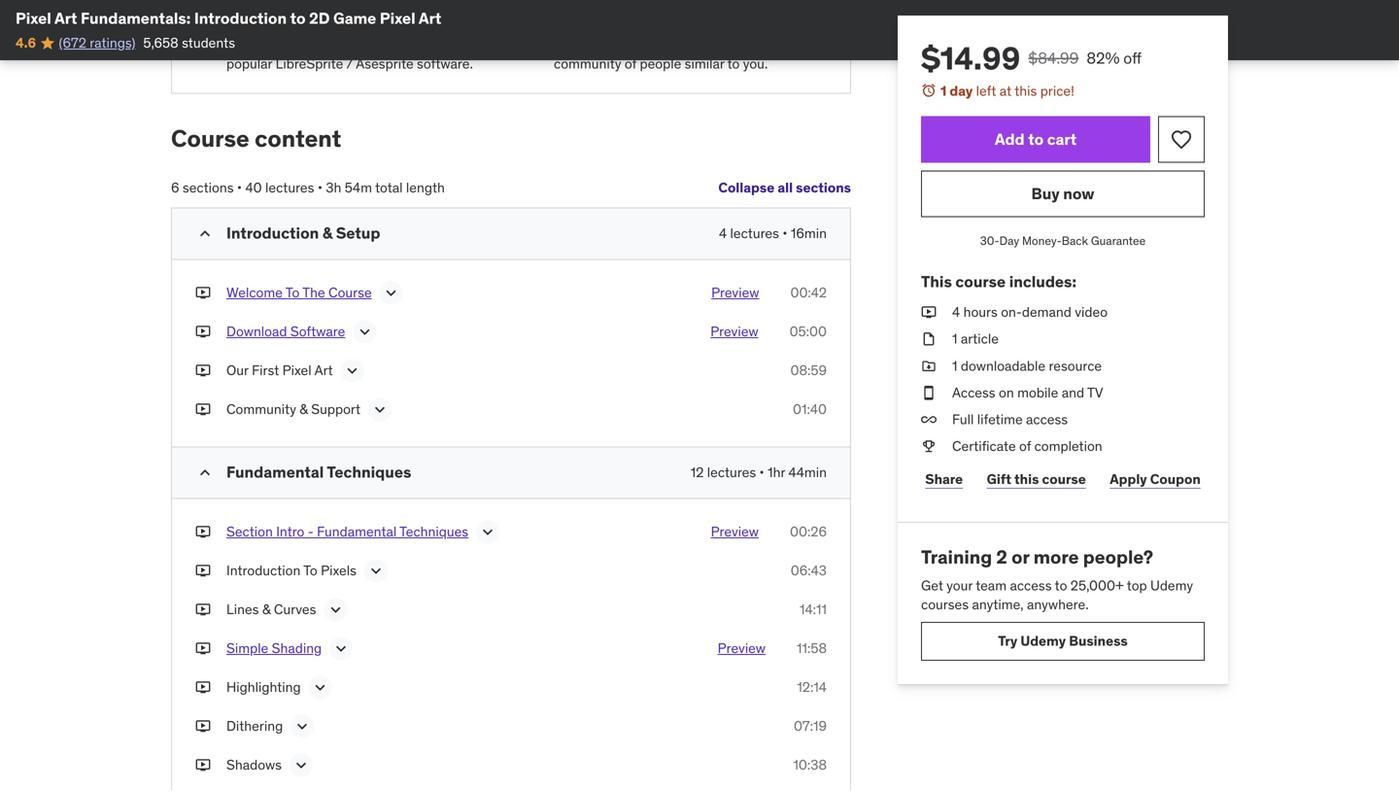Task type: vqa. For each thing, say whether or not it's contained in the screenshot.
1
yes



Task type: locate. For each thing, give the bounding box(es) containing it.
xsmall image left 1 article
[[921, 330, 937, 349]]

lectures right 40 at the top
[[265, 179, 314, 196]]

this right gift
[[1015, 470, 1039, 488]]

4 for 4 lectures • 16min
[[719, 224, 727, 242]]

course
[[956, 272, 1006, 291], [1042, 470, 1086, 488]]

2 this from the top
[[1015, 470, 1039, 488]]

xsmall image left dithering
[[195, 717, 211, 736]]

0 vertical spatial udemy
[[1151, 577, 1194, 594]]

07:19
[[794, 717, 827, 734]]

1 horizontal spatial 4
[[952, 303, 960, 321]]

techniques
[[327, 462, 411, 482], [400, 523, 469, 540]]

show lecture description image down pixels
[[326, 600, 345, 619]]

• left '16min'
[[783, 224, 788, 242]]

& left the support
[[300, 400, 308, 418]]

apply coupon button
[[1106, 460, 1205, 499]]

community
[[226, 400, 296, 418]]

to up anywhere. on the bottom of page
[[1055, 577, 1067, 594]]

the
[[302, 284, 325, 301]]

tv
[[1087, 384, 1104, 401]]

libresprite
[[276, 55, 343, 72]]

1 horizontal spatial of
[[625, 55, 637, 72]]

people
[[640, 55, 681, 72]]

course right the
[[328, 284, 372, 301]]

pixel
[[16, 8, 51, 28], [380, 8, 416, 28], [282, 361, 312, 379]]

xsmall image left section
[[195, 522, 211, 541]]

at
[[1000, 82, 1012, 100]]

software
[[290, 322, 345, 340]]

0 horizontal spatial 4
[[719, 224, 727, 242]]

introduction down 40 at the top
[[226, 223, 319, 243]]

length
[[406, 179, 445, 196]]

1 left 'article'
[[952, 330, 958, 348]]

competent
[[327, 36, 393, 53]]

collapse all sections button
[[718, 168, 851, 207]]

1 article
[[952, 330, 999, 348]]

1 vertical spatial small image
[[195, 463, 215, 482]]

to left you.
[[728, 55, 740, 72]]

preview left the 05:00
[[711, 322, 759, 340]]

apply coupon
[[1110, 470, 1201, 488]]

coupon
[[1150, 470, 1201, 488]]

sections right 6
[[183, 179, 234, 196]]

3h 54m
[[326, 179, 372, 196]]

xsmall image left simple
[[195, 639, 211, 658]]

alarm image
[[921, 83, 937, 98]]

xsmall image left downloadable
[[921, 356, 937, 375]]

lectures right '12'
[[707, 463, 756, 481]]

1 vertical spatial to
[[303, 562, 318, 579]]

introduction for introduction & setup
[[226, 223, 319, 243]]

buy now button
[[921, 171, 1205, 217]]

preview for 11:58
[[718, 639, 766, 657]]

1 horizontal spatial &
[[300, 400, 308, 418]]

xsmall image left shadows
[[195, 755, 211, 774]]

simple shading
[[226, 639, 322, 657]]

1 vertical spatial access
[[1010, 577, 1052, 594]]

1 vertical spatial this
[[1015, 470, 1039, 488]]

1
[[941, 82, 947, 100], [952, 330, 958, 348], [952, 357, 958, 374]]

2 horizontal spatial show lecture description image
[[478, 522, 498, 542]]

1 small image from the top
[[195, 224, 215, 243]]

1 up access on the right of page
[[952, 357, 958, 374]]

anytime,
[[972, 596, 1024, 613]]

art down the software
[[315, 361, 333, 379]]

course
[[171, 124, 250, 153], [328, 284, 372, 301]]

and up the similar on the top of the page
[[690, 36, 712, 53]]

0 horizontal spatial &
[[262, 600, 271, 618]]

demand
[[1022, 303, 1072, 321]]

show lecture description image right pixels
[[366, 561, 386, 580]]

xsmall image down pixel art fundamentals: introduction to 2d game pixel art
[[195, 35, 211, 54]]

1 vertical spatial fundamental
[[317, 523, 397, 540]]

video
[[1075, 303, 1108, 321]]

xsmall image left highlighting
[[195, 678, 211, 697]]

• left 40 at the top
[[237, 179, 242, 196]]

access down mobile
[[1026, 411, 1068, 428]]

this course includes:
[[921, 272, 1077, 291]]

1 vertical spatial course
[[1042, 470, 1086, 488]]

2 horizontal spatial of
[[1019, 437, 1031, 455]]

1 downloadable resource
[[952, 357, 1102, 374]]

total
[[375, 179, 403, 196]]

downloadable
[[961, 357, 1046, 374]]

be part of an amazing and supportive community of people similar to you.
[[554, 36, 780, 72]]

0 vertical spatial &
[[322, 223, 333, 243]]

fundamental up intro
[[226, 462, 324, 482]]

our first pixel art
[[226, 361, 333, 379]]

show lecture description image right the
[[382, 283, 401, 303]]

2 small image from the top
[[195, 463, 215, 482]]

this
[[921, 272, 952, 291]]

1 sections from the left
[[796, 179, 851, 196]]

xsmall image
[[921, 303, 937, 322], [921, 330, 937, 349], [195, 400, 211, 419], [921, 410, 937, 429], [921, 437, 937, 456], [195, 639, 211, 658], [195, 717, 211, 736]]

introduction up quickly
[[194, 8, 287, 28]]

0 horizontal spatial sections
[[183, 179, 234, 196]]

0 horizontal spatial show lecture description image
[[293, 717, 312, 736]]

support
[[311, 400, 361, 418]]

art up the
[[419, 8, 442, 28]]

course inside gift this course link
[[1042, 470, 1086, 488]]

show lecture description image down shading at the bottom of the page
[[311, 678, 330, 697]]

2 vertical spatial of
[[1019, 437, 1031, 455]]

0 horizontal spatial and
[[690, 36, 712, 53]]

share button
[[921, 460, 967, 499]]

0 vertical spatial lectures
[[265, 179, 314, 196]]

1 vertical spatial 4
[[952, 303, 960, 321]]

2 vertical spatial &
[[262, 600, 271, 618]]

2 vertical spatial introduction
[[226, 562, 301, 579]]

udemy right 'top'
[[1151, 577, 1194, 594]]

2 horizontal spatial art
[[419, 8, 442, 28]]

preview left "11:58"
[[718, 639, 766, 657]]

5,658
[[143, 34, 179, 51]]

sections right all
[[796, 179, 851, 196]]

the
[[432, 36, 453, 53]]

1 horizontal spatial course
[[328, 284, 372, 301]]

0 horizontal spatial course
[[956, 272, 1006, 291]]

introduction up lines & curves
[[226, 562, 301, 579]]

1 horizontal spatial show lecture description image
[[332, 639, 351, 658]]

1 for 1 day left at this price!
[[941, 82, 947, 100]]

course up 6
[[171, 124, 250, 153]]

training
[[921, 545, 992, 569]]

show lecture description image for shadows
[[291, 755, 311, 775]]

to inside button
[[1028, 129, 1044, 149]]

0 horizontal spatial udemy
[[1021, 632, 1066, 650]]

0 horizontal spatial of
[[602, 36, 614, 53]]

course down completion
[[1042, 470, 1086, 488]]

and left tv
[[1062, 384, 1085, 401]]

2 vertical spatial lectures
[[707, 463, 756, 481]]

collapse
[[718, 179, 775, 196]]

setup
[[336, 223, 380, 243]]

udemy right try
[[1021, 632, 1066, 650]]

share
[[925, 470, 963, 488]]

to inside button
[[286, 284, 300, 301]]

become
[[275, 36, 324, 53]]

preview down 12 lectures • 1hr 44min
[[711, 523, 759, 540]]

try udemy business
[[998, 632, 1128, 650]]

1 vertical spatial techniques
[[400, 523, 469, 540]]

1 vertical spatial course
[[328, 284, 372, 301]]

0 horizontal spatial art
[[54, 8, 77, 28]]

pixel up using
[[380, 8, 416, 28]]

to left cart
[[1028, 129, 1044, 149]]

preview for 00:26
[[711, 523, 759, 540]]

show lecture description image for community & support
[[370, 400, 390, 419]]

pixel up the 4.6
[[16, 8, 51, 28]]

show lecture description image
[[382, 283, 401, 303], [355, 322, 374, 341], [343, 361, 362, 380], [370, 400, 390, 419], [366, 561, 386, 580], [326, 600, 345, 619], [311, 678, 330, 697], [291, 755, 311, 775]]

2 horizontal spatial &
[[322, 223, 333, 243]]

0 horizontal spatial to
[[286, 284, 300, 301]]

show lecture description image right shadows
[[291, 755, 311, 775]]

0 vertical spatial 4
[[719, 224, 727, 242]]

0 vertical spatial and
[[690, 36, 712, 53]]

2 vertical spatial show lecture description image
[[293, 717, 312, 736]]

left
[[976, 82, 996, 100]]

4 down collapse
[[719, 224, 727, 242]]

xsmall image left our
[[195, 361, 211, 380]]

asesprite
[[356, 55, 414, 72]]

of down full lifetime access
[[1019, 437, 1031, 455]]

introduction & setup
[[226, 223, 380, 243]]

1 horizontal spatial course
[[1042, 470, 1086, 488]]

0 vertical spatial this
[[1015, 82, 1037, 100]]

& for community
[[300, 400, 308, 418]]

show lecture description image right the support
[[370, 400, 390, 419]]

0 vertical spatial fundamental
[[226, 462, 324, 482]]

1 horizontal spatial udemy
[[1151, 577, 1194, 594]]

1 vertical spatial 1
[[952, 330, 958, 348]]

• left '1hr' on the right of page
[[760, 463, 765, 481]]

4 left hours
[[952, 303, 960, 321]]

0 vertical spatial 1
[[941, 82, 947, 100]]

course up hours
[[956, 272, 1006, 291]]

1 vertical spatial lectures
[[730, 224, 779, 242]]

show lecture description image right the software
[[355, 322, 374, 341]]

0 vertical spatial access
[[1026, 411, 1068, 428]]

preview down 4 lectures • 16min
[[711, 284, 759, 301]]

1 horizontal spatial to
[[303, 562, 318, 579]]

1 vertical spatial show lecture description image
[[332, 639, 351, 658]]

2 vertical spatial 1
[[952, 357, 958, 374]]

udemy
[[1151, 577, 1194, 594], [1021, 632, 1066, 650]]

ratings)
[[90, 34, 135, 51]]

•
[[237, 179, 242, 196], [318, 179, 323, 196], [783, 224, 788, 242], [760, 463, 765, 481]]

1 vertical spatial &
[[300, 400, 308, 418]]

xsmall image left welcome
[[195, 283, 211, 302]]

12 lectures • 1hr 44min
[[691, 463, 827, 481]]

fundamental up pixels
[[317, 523, 397, 540]]

show lecture description image
[[478, 522, 498, 542], [332, 639, 351, 658], [293, 717, 312, 736]]

download
[[226, 322, 287, 340]]

0 vertical spatial to
[[286, 284, 300, 301]]

community
[[554, 55, 622, 72]]

show lecture description image up the support
[[343, 361, 362, 380]]

off
[[1124, 48, 1142, 68]]

introduction
[[194, 8, 287, 28], [226, 223, 319, 243], [226, 562, 301, 579]]

of left an
[[602, 36, 614, 53]]

pixel art fundamentals: introduction to 2d game pixel art
[[16, 8, 442, 28]]

1 right "alarm" icon
[[941, 82, 947, 100]]

(672 ratings)
[[59, 34, 135, 51]]

xsmall image left introduction to pixels
[[195, 561, 211, 580]]

lectures down collapse
[[730, 224, 779, 242]]

1 vertical spatial and
[[1062, 384, 1085, 401]]

1 vertical spatial introduction
[[226, 223, 319, 243]]

0 horizontal spatial course
[[171, 124, 250, 153]]

of
[[602, 36, 614, 53], [625, 55, 637, 72], [1019, 437, 1031, 455]]

& right lines
[[262, 600, 271, 618]]

small image for introduction & setup
[[195, 224, 215, 243]]

06:43
[[791, 562, 827, 579]]

access inside training 2 or more people? get your team access to 25,000+ top udemy courses anytime, anywhere.
[[1010, 577, 1052, 594]]

(672
[[59, 34, 86, 51]]

xsmall image
[[195, 35, 211, 54], [195, 283, 211, 302], [195, 322, 211, 341], [921, 356, 937, 375], [195, 361, 211, 380], [921, 383, 937, 402], [195, 522, 211, 541], [195, 561, 211, 580], [195, 600, 211, 619], [195, 678, 211, 697], [195, 755, 211, 774]]

1 horizontal spatial sections
[[796, 179, 851, 196]]

small image
[[195, 224, 215, 243], [195, 463, 215, 482]]

to left the
[[286, 284, 300, 301]]

access
[[952, 384, 996, 401]]

shading
[[272, 639, 322, 657]]

of down an
[[625, 55, 637, 72]]

techniques inside section intro - fundamental techniques button
[[400, 523, 469, 540]]

or
[[1012, 545, 1030, 569]]

you.
[[743, 55, 768, 72]]

0 vertical spatial small image
[[195, 224, 215, 243]]

access on mobile and tv
[[952, 384, 1104, 401]]

this right "at"
[[1015, 82, 1037, 100]]

to left pixels
[[303, 562, 318, 579]]

& left setup
[[322, 223, 333, 243]]

sections inside dropdown button
[[796, 179, 851, 196]]

full
[[952, 411, 974, 428]]

$84.99
[[1028, 48, 1079, 68]]

$14.99 $84.99 82% off
[[921, 39, 1142, 78]]

art up (672
[[54, 8, 77, 28]]

preview for 05:00
[[711, 322, 759, 340]]

access down or
[[1010, 577, 1052, 594]]

content
[[255, 124, 341, 153]]

and
[[690, 36, 712, 53], [1062, 384, 1085, 401]]

lifetime
[[977, 411, 1023, 428]]

to for welcome
[[286, 284, 300, 301]]

0 vertical spatial show lecture description image
[[478, 522, 498, 542]]

fundamental techniques
[[226, 462, 411, 482]]

simple
[[226, 639, 268, 657]]

introduction for introduction to pixels
[[226, 562, 301, 579]]

full lifetime access
[[952, 411, 1068, 428]]

pixel right first
[[282, 361, 312, 379]]



Task type: describe. For each thing, give the bounding box(es) containing it.
01:40
[[793, 400, 827, 418]]

5,658 students
[[143, 34, 235, 51]]

• left 3h 54m
[[318, 179, 323, 196]]

• for 6 sections • 40 lectures • 3h 54m total length
[[237, 179, 242, 196]]

0 vertical spatial course
[[171, 124, 250, 153]]

game
[[333, 8, 376, 28]]

00:26
[[790, 523, 827, 540]]

1 day left at this price!
[[941, 82, 1075, 100]]

download software
[[226, 322, 345, 340]]

certificate of completion
[[952, 437, 1103, 455]]

udemy inside training 2 or more people? get your team access to 25,000+ top udemy courses anytime, anywhere.
[[1151, 577, 1194, 594]]

price!
[[1041, 82, 1075, 100]]

intro
[[276, 523, 305, 540]]

44min
[[789, 463, 827, 481]]

4 hours on-demand video
[[952, 303, 1108, 321]]

-
[[308, 523, 314, 540]]

software.
[[417, 55, 473, 72]]

includes:
[[1009, 272, 1077, 291]]

money-
[[1022, 233, 1062, 248]]

gift
[[987, 470, 1012, 488]]

show lecture description image for section intro - fundamental techniques
[[478, 522, 498, 542]]

1 vertical spatial udemy
[[1021, 632, 1066, 650]]

show lecture description image for our first pixel art
[[343, 361, 362, 380]]

guarantee
[[1091, 233, 1146, 248]]

preview for 00:42
[[711, 284, 759, 301]]

• for 4 lectures • 16min
[[783, 224, 788, 242]]

gift this course link
[[983, 460, 1090, 499]]

to left 2d
[[290, 8, 306, 28]]

& for lines
[[262, 600, 271, 618]]

xsmall image down this
[[921, 303, 937, 322]]

30-day money-back guarantee
[[980, 233, 1146, 248]]

lectures for techniques
[[707, 463, 756, 481]]

an
[[617, 36, 632, 53]]

to inside be part of an amazing and supportive community of people similar to you.
[[728, 55, 740, 72]]

1 for 1 article
[[952, 330, 958, 348]]

2 sections from the left
[[183, 179, 234, 196]]

add to cart button
[[921, 116, 1151, 163]]

to for introduction
[[303, 562, 318, 579]]

0 vertical spatial introduction
[[194, 8, 287, 28]]

show lecture description image for lines & curves
[[326, 600, 345, 619]]

• for 12 lectures • 1hr 44min
[[760, 463, 765, 481]]

all
[[778, 179, 793, 196]]

anywhere.
[[1027, 596, 1089, 613]]

pixels
[[321, 562, 357, 579]]

section intro - fundamental techniques
[[226, 523, 469, 540]]

1hr
[[768, 463, 785, 481]]

0 vertical spatial course
[[956, 272, 1006, 291]]

highlighting
[[226, 678, 301, 696]]

1 horizontal spatial and
[[1062, 384, 1085, 401]]

using
[[396, 36, 429, 53]]

amazing
[[635, 36, 686, 53]]

show lecture description image for highlighting
[[311, 678, 330, 697]]

curves
[[274, 600, 316, 618]]

10:38
[[793, 756, 827, 773]]

cart
[[1047, 129, 1077, 149]]

get
[[921, 577, 943, 594]]

simple shading button
[[226, 639, 322, 662]]

shadows
[[226, 756, 282, 773]]

xsmall image left community at the bottom left of the page
[[195, 400, 211, 419]]

6
[[171, 179, 179, 196]]

course inside button
[[328, 284, 372, 301]]

08:59
[[791, 361, 827, 379]]

xsmall image left lines
[[195, 600, 211, 619]]

0 horizontal spatial pixel
[[16, 8, 51, 28]]

and inside be part of an amazing and supportive community of people similar to you.
[[690, 36, 712, 53]]

30-
[[980, 233, 1000, 248]]

our
[[226, 361, 249, 379]]

/
[[346, 55, 353, 72]]

quickly become competent using the very popular libresprite / asesprite software.
[[226, 36, 481, 72]]

xsmall image left full
[[921, 410, 937, 429]]

certificate
[[952, 437, 1016, 455]]

on
[[999, 384, 1014, 401]]

on-
[[1001, 303, 1022, 321]]

lectures for &
[[730, 224, 779, 242]]

12:14
[[797, 678, 827, 696]]

1 horizontal spatial art
[[315, 361, 333, 379]]

welcome to the course button
[[226, 283, 372, 306]]

1 for 1 downloadable resource
[[952, 357, 958, 374]]

2d
[[309, 8, 330, 28]]

resource
[[1049, 357, 1102, 374]]

1 vertical spatial of
[[625, 55, 637, 72]]

completion
[[1035, 437, 1103, 455]]

4 lectures • 16min
[[719, 224, 827, 242]]

part
[[574, 36, 599, 53]]

xsmall image left download
[[195, 322, 211, 341]]

2 horizontal spatial pixel
[[380, 8, 416, 28]]

small image for fundamental techniques
[[195, 463, 215, 482]]

first
[[252, 361, 279, 379]]

day
[[1000, 233, 1020, 248]]

similar
[[685, 55, 725, 72]]

section intro - fundamental techniques button
[[226, 522, 469, 545]]

buy now
[[1032, 184, 1095, 204]]

0 vertical spatial of
[[602, 36, 614, 53]]

xsmall image left access on the right of page
[[921, 383, 937, 402]]

fundamentals:
[[81, 8, 191, 28]]

introduction to pixels
[[226, 562, 357, 579]]

25,000+
[[1071, 577, 1124, 594]]

buy
[[1032, 184, 1060, 204]]

lines & curves
[[226, 600, 316, 618]]

dithering
[[226, 717, 283, 734]]

& for introduction
[[322, 223, 333, 243]]

11:58
[[797, 639, 827, 657]]

fundamental inside button
[[317, 523, 397, 540]]

to inside training 2 or more people? get your team access to 25,000+ top udemy courses anytime, anywhere.
[[1055, 577, 1067, 594]]

community & support
[[226, 400, 361, 418]]

welcome
[[226, 284, 283, 301]]

more
[[1034, 545, 1079, 569]]

mobile
[[1018, 384, 1059, 401]]

team
[[976, 577, 1007, 594]]

wishlist image
[[1170, 128, 1193, 151]]

try
[[998, 632, 1018, 650]]

download software button
[[226, 322, 345, 345]]

1 this from the top
[[1015, 82, 1037, 100]]

show lecture description image for introduction to pixels
[[366, 561, 386, 580]]

4 for 4 hours on-demand video
[[952, 303, 960, 321]]

00:42
[[791, 284, 827, 301]]

top
[[1127, 577, 1147, 594]]

xsmall image up share
[[921, 437, 937, 456]]

supportive
[[716, 36, 780, 53]]

people?
[[1083, 545, 1154, 569]]

0 vertical spatial techniques
[[327, 462, 411, 482]]

course content
[[171, 124, 341, 153]]

4.6
[[16, 34, 36, 51]]

hours
[[964, 303, 998, 321]]

12
[[691, 463, 704, 481]]

show lecture description image for simple shading
[[332, 639, 351, 658]]

1 horizontal spatial pixel
[[282, 361, 312, 379]]



